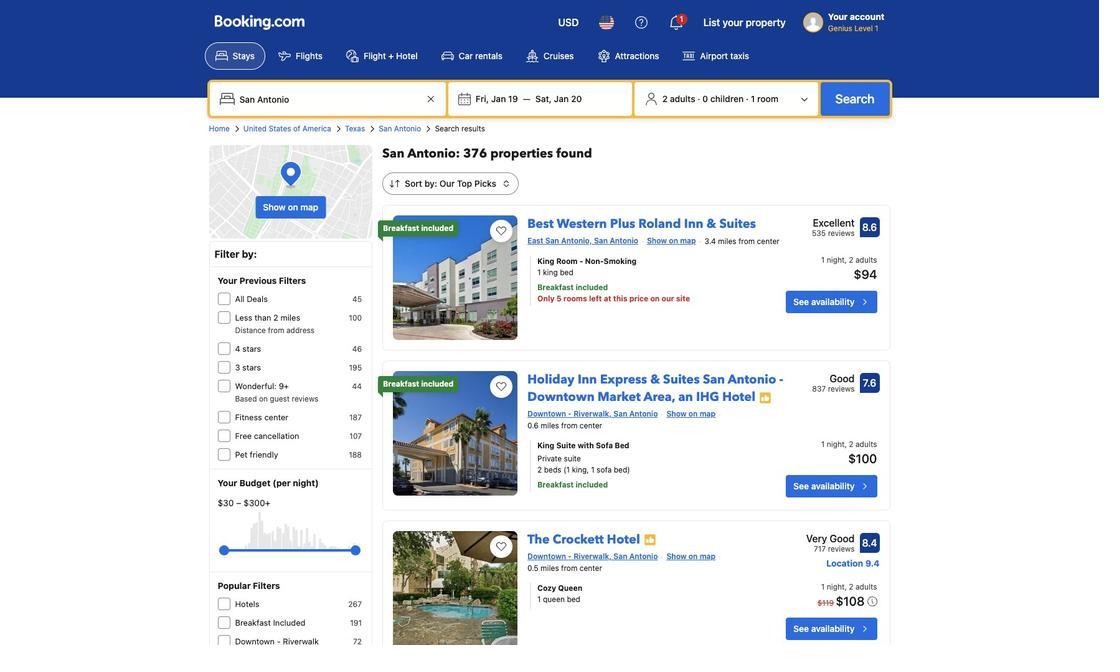 Task type: locate. For each thing, give the bounding box(es) containing it.
2 , from the top
[[845, 440, 847, 449]]

1 breakfast included from the top
[[383, 224, 454, 233]]

filter by:
[[215, 249, 257, 260]]

availability down 1 night , 2 adults $100
[[812, 481, 855, 491]]

adults for 1 night , 2 adults $94
[[856, 255, 877, 265]]

breakfast inside king room - non-smoking 1 king bed breakfast included only 5 rooms left at this price on our site
[[538, 283, 574, 292]]

see availability link down 1 night , 2 adults $100
[[786, 475, 877, 498]]

center down based on guest reviews
[[264, 412, 289, 422]]

bed inside cozy queen 1 queen bed
[[567, 595, 581, 604]]

beds
[[544, 465, 562, 475]]

1 left sofa
[[591, 465, 595, 475]]

0 vertical spatial see availability
[[794, 296, 855, 307]]

adults for 1 night , 2 adults
[[856, 582, 877, 592]]

downtown up 0.6
[[528, 409, 566, 419]]

1 vertical spatial see availability
[[794, 481, 855, 491]]

hotel inside "holiday inn express & suites san antonio - downtown market area, an ihg hotel"
[[723, 389, 756, 406]]

hotel right crockett
[[607, 531, 640, 548]]

less
[[235, 313, 252, 323]]

show on map for king suite with sofa bed private suite 2 beds (1 king, 1 sofa bed) breakfast included
[[667, 409, 716, 419]]

flights link
[[268, 42, 333, 70]]

1 horizontal spatial ·
[[746, 93, 749, 104]]

search button
[[821, 82, 890, 116]]

0 vertical spatial see availability link
[[786, 291, 877, 313]]

- left non-
[[580, 257, 583, 266]]

night
[[827, 255, 845, 265], [827, 440, 845, 449], [827, 582, 845, 592]]

breakfast right 44
[[383, 379, 419, 389]]

car rentals
[[459, 50, 503, 61]]

center left 535
[[757, 237, 780, 246]]

adults up $100
[[856, 440, 877, 449]]

based on guest reviews
[[235, 394, 319, 404]]

see availability down 1 night , 2 adults $94
[[794, 296, 855, 307]]

only
[[538, 294, 555, 303]]

$100
[[849, 452, 877, 466]]

2 riverwalk, from the top
[[574, 552, 612, 561]]

& up the area,
[[650, 371, 660, 388]]

· left the 0
[[698, 93, 701, 104]]

3 see availability link from the top
[[786, 618, 877, 640]]

suites up an
[[663, 371, 700, 388]]

your up "$30"
[[218, 478, 237, 488]]

miles right 0.5
[[541, 564, 559, 573]]

2 see availability from the top
[[794, 481, 855, 491]]

2 breakfast included from the top
[[383, 379, 454, 389]]

very good element
[[806, 531, 855, 546]]

by: right filter
[[242, 249, 257, 260]]

, down good 837 reviews
[[845, 440, 847, 449]]

1 vertical spatial inn
[[578, 371, 597, 388]]

miles up address
[[281, 313, 300, 323]]

show on map for king room - non-smoking 1 king bed breakfast included only 5 rooms left at this price on our site
[[647, 236, 696, 245]]

1 horizontal spatial search
[[836, 92, 875, 106]]

0 vertical spatial riverwalk,
[[574, 409, 612, 419]]

1 vertical spatial ,
[[845, 440, 847, 449]]

0 vertical spatial your
[[828, 11, 848, 22]]

show for king room - non-smoking 1 king bed breakfast included only 5 rooms left at this price on our site
[[647, 236, 667, 245]]

$30
[[218, 498, 234, 508]]

1 vertical spatial breakfast included
[[383, 379, 454, 389]]

see availability link down 1 night , 2 adults $94
[[786, 291, 877, 313]]

sat, jan 20 button
[[531, 88, 587, 110]]

cozy queen 1 queen bed
[[538, 584, 583, 604]]

antonio inside san antonio link
[[394, 124, 421, 133]]

included
[[273, 618, 306, 628]]

- inside king room - non-smoking 1 king bed breakfast included only 5 rooms left at this price on our site
[[580, 257, 583, 266]]

2 vertical spatial ,
[[845, 582, 847, 592]]

2 stars from the top
[[242, 363, 261, 373]]

your up all
[[218, 275, 237, 286]]

1 left list
[[680, 14, 684, 24]]

& up 3.4
[[707, 216, 716, 232]]

group
[[224, 541, 356, 561]]

1 right "level"
[[875, 24, 879, 33]]

1 good from the top
[[830, 373, 855, 384]]

0 vertical spatial good
[[830, 373, 855, 384]]

sofa
[[597, 465, 612, 475]]

1 vertical spatial see availability link
[[786, 475, 877, 498]]

location 9.4
[[827, 558, 880, 569]]

0 horizontal spatial jan
[[491, 93, 506, 104]]

night down 'excellent 535 reviews'
[[827, 255, 845, 265]]

see availability for the crockett hotel
[[794, 623, 855, 634]]

2 up $100
[[849, 440, 854, 449]]

adults up $108
[[856, 582, 877, 592]]

1 riverwalk, from the top
[[574, 409, 612, 419]]

-
[[580, 257, 583, 266], [780, 371, 784, 388], [568, 409, 572, 419], [568, 552, 572, 561]]

show for cozy queen 1 queen bed
[[667, 552, 687, 561]]

2 vertical spatial night
[[827, 582, 845, 592]]

0 horizontal spatial &
[[650, 371, 660, 388]]

your account genius level 1
[[828, 11, 885, 33]]

2 downtown from the top
[[528, 409, 566, 419]]

filters right previous in the left top of the page
[[279, 275, 306, 286]]

see
[[794, 296, 809, 307], [794, 481, 809, 491], [794, 623, 809, 634]]

inn
[[684, 216, 704, 232], [578, 371, 597, 388]]

2 vertical spatial downtown
[[528, 552, 566, 561]]

adults inside 1 night , 2 adults $100
[[856, 440, 877, 449]]

inn right the roland
[[684, 216, 704, 232]]

2 downtown - riverwalk, san antonio from the top
[[528, 552, 658, 561]]

miles right 0.6
[[541, 421, 559, 430]]

3 availability from the top
[[812, 623, 855, 634]]

see availability link down $119
[[786, 618, 877, 640]]

area,
[[644, 389, 675, 406]]

the crockett hotel
[[528, 531, 640, 548]]

from right 3.4
[[739, 237, 755, 246]]

room
[[557, 257, 578, 266]]

2 left the beds
[[538, 465, 542, 475]]

free
[[235, 431, 252, 441]]

bed
[[560, 268, 574, 277], [567, 595, 581, 604]]

map for cozy queen 1 queen bed
[[700, 552, 716, 561]]

hotel right ihg
[[723, 389, 756, 406]]

adults inside dropdown button
[[670, 93, 696, 104]]

0 horizontal spatial hotel
[[396, 50, 418, 61]]

0 vertical spatial hotel
[[396, 50, 418, 61]]

adults up $94
[[856, 255, 877, 265]]

1 downtown from the top
[[528, 389, 595, 406]]

riverwalk, up 0.6 miles from center
[[574, 409, 612, 419]]

bed down queen on the right bottom of the page
[[567, 595, 581, 604]]

inn left the express
[[578, 371, 597, 388]]

1 vertical spatial your
[[218, 275, 237, 286]]

1 vertical spatial night
[[827, 440, 845, 449]]

breakfast
[[383, 224, 419, 233], [538, 283, 574, 292], [383, 379, 419, 389], [538, 480, 574, 490], [235, 618, 271, 628]]

very
[[806, 533, 828, 544]]

center for 0.5 miles from center
[[580, 564, 602, 573]]

1 horizontal spatial suites
[[720, 216, 756, 232]]

0 vertical spatial ,
[[845, 255, 847, 265]]

antonio,
[[561, 236, 592, 245]]

3
[[235, 363, 240, 373]]

antonio for king room - non-smoking
[[610, 236, 638, 245]]

list your property link
[[696, 7, 794, 37]]

express
[[600, 371, 647, 388]]

picks
[[475, 178, 497, 189]]

1 vertical spatial hotel
[[723, 389, 756, 406]]

see availability
[[794, 296, 855, 307], [794, 481, 855, 491], [794, 623, 855, 634]]

1 king from the top
[[538, 257, 555, 266]]

- up 0.6 miles from center
[[568, 409, 572, 419]]

included inside king room - non-smoking 1 king bed breakfast included only 5 rooms left at this price on our site
[[576, 283, 608, 292]]

2 inside dropdown button
[[663, 93, 668, 104]]

booking.com image
[[215, 15, 304, 30]]

usd
[[558, 17, 579, 28]]

0 vertical spatial downtown
[[528, 389, 595, 406]]

1 vertical spatial downtown - riverwalk, san antonio
[[528, 552, 658, 561]]

2 see from the top
[[794, 481, 809, 491]]

antonio for king suite with sofa bed
[[630, 409, 658, 419]]

based
[[235, 394, 257, 404]]

king inside 'king suite with sofa bed private suite 2 beds (1 king, 1 sofa bed) breakfast included'
[[538, 441, 555, 450]]

see availability down $119
[[794, 623, 855, 634]]

1 vertical spatial stars
[[242, 363, 261, 373]]

1 vertical spatial availability
[[812, 481, 855, 491]]

east san antonio, san antonio
[[528, 236, 638, 245]]

night inside 1 night , 2 adults $100
[[827, 440, 845, 449]]

2 vertical spatial hotel
[[607, 531, 640, 548]]

0.5
[[528, 564, 539, 573]]

night)
[[293, 478, 319, 488]]

suites up the 3.4 miles from center
[[720, 216, 756, 232]]

188
[[349, 450, 362, 460]]

1 vertical spatial good
[[830, 533, 855, 544]]

king
[[543, 268, 558, 277]]

search inside button
[[836, 92, 875, 106]]

center for 3.4 miles from center
[[757, 237, 780, 246]]

0 horizontal spatial inn
[[578, 371, 597, 388]]

$119
[[818, 598, 834, 608]]

good right 837
[[830, 373, 855, 384]]

0 horizontal spatial suites
[[663, 371, 700, 388]]

king up king
[[538, 257, 555, 266]]

3 , from the top
[[845, 582, 847, 592]]

1 vertical spatial bed
[[567, 595, 581, 604]]

antonio for cozy queen
[[630, 552, 658, 561]]

by: for filter
[[242, 249, 257, 260]]

0.6 miles from center
[[528, 421, 602, 430]]

1 inside 1 night , 2 adults $100
[[822, 440, 825, 449]]

good inside good 837 reviews
[[830, 373, 855, 384]]

list your property
[[704, 17, 786, 28]]

availability
[[812, 296, 855, 307], [812, 481, 855, 491], [812, 623, 855, 634]]

0 vertical spatial king
[[538, 257, 555, 266]]

0 vertical spatial bed
[[560, 268, 574, 277]]

availability for holiday inn express & suites san antonio - downtown market area, an ihg hotel
[[812, 481, 855, 491]]

1 vertical spatial downtown
[[528, 409, 566, 419]]

good right 717
[[830, 533, 855, 544]]

miles for 0.5
[[541, 564, 559, 573]]

downtown - riverwalk, san antonio down the crockett hotel
[[528, 552, 658, 561]]

Where are you going? field
[[235, 88, 424, 110]]

1 vertical spatial see
[[794, 481, 809, 491]]

downtown - riverwalk, san antonio up 0.6 miles from center
[[528, 409, 658, 419]]

king inside king room - non-smoking 1 king bed breakfast included only 5 rooms left at this price on our site
[[538, 257, 555, 266]]

1 see from the top
[[794, 296, 809, 307]]

from for 3.4
[[739, 237, 755, 246]]

1 left king
[[538, 268, 541, 277]]

1 night from the top
[[827, 255, 845, 265]]

bed
[[615, 441, 630, 450]]

hotel inside flight + hotel link
[[396, 50, 418, 61]]

, up $108
[[845, 582, 847, 592]]

queen
[[543, 595, 565, 604]]

king for $94
[[538, 257, 555, 266]]

0 vertical spatial breakfast included
[[383, 224, 454, 233]]

best
[[528, 216, 554, 232]]

breakfast included right 44
[[383, 379, 454, 389]]

, down 'excellent 535 reviews'
[[845, 255, 847, 265]]

0 vertical spatial downtown - riverwalk, san antonio
[[528, 409, 658, 419]]

location
[[827, 558, 864, 569]]

availability down $119
[[812, 623, 855, 634]]

1 inside king room - non-smoking 1 king bed breakfast included only 5 rooms left at this price on our site
[[538, 268, 541, 277]]

taxis
[[731, 50, 749, 61]]

0 horizontal spatial by:
[[242, 249, 257, 260]]

reviews up location
[[828, 544, 855, 554]]

2 vertical spatial availability
[[812, 623, 855, 634]]

0 vertical spatial night
[[827, 255, 845, 265]]

filter
[[215, 249, 240, 260]]

- left 837
[[780, 371, 784, 388]]

adults left the 0
[[670, 93, 696, 104]]

stars right 3
[[242, 363, 261, 373]]

1 horizontal spatial jan
[[554, 93, 569, 104]]

breakfast included down sort
[[383, 224, 454, 233]]

1 inside 1 night , 2 adults $94
[[822, 255, 825, 265]]

2 vertical spatial see availability
[[794, 623, 855, 634]]

roland
[[639, 216, 681, 232]]

1 vertical spatial by:
[[242, 249, 257, 260]]

your up genius
[[828, 11, 848, 22]]

your inside your account genius level 1
[[828, 11, 848, 22]]

with
[[578, 441, 594, 450]]

0 horizontal spatial search
[[435, 124, 460, 133]]

stars for 4 stars
[[243, 344, 261, 354]]

night up $119
[[827, 582, 845, 592]]

·
[[698, 93, 701, 104], [746, 93, 749, 104]]

191
[[350, 619, 362, 628]]

holiday
[[528, 371, 575, 388]]

, inside 1 night , 2 adults $94
[[845, 255, 847, 265]]

stars for 3 stars
[[242, 363, 261, 373]]

jan left 20
[[554, 93, 569, 104]]

level
[[855, 24, 873, 33]]

—
[[523, 93, 531, 104]]

0 vertical spatial see
[[794, 296, 809, 307]]

filters up hotels
[[253, 581, 280, 591]]

3 see availability from the top
[[794, 623, 855, 634]]

excellent 535 reviews
[[812, 217, 855, 238]]

king up private
[[538, 441, 555, 450]]

hotel inside the crockett hotel "link"
[[607, 531, 640, 548]]

2 night from the top
[[827, 440, 845, 449]]

jan left 19
[[491, 93, 506, 104]]

hotel right +
[[396, 50, 418, 61]]

center up with
[[580, 421, 602, 430]]

0 vertical spatial by:
[[425, 178, 437, 189]]

1 , from the top
[[845, 255, 847, 265]]

flight + hotel link
[[336, 42, 428, 70]]

from
[[739, 237, 755, 246], [268, 326, 284, 335], [561, 421, 578, 430], [561, 564, 578, 573]]

· right the "children"
[[746, 93, 749, 104]]

riverwalk, for crockett
[[574, 552, 612, 561]]

1 jan from the left
[[491, 93, 506, 104]]

0 vertical spatial suites
[[720, 216, 756, 232]]

1 vertical spatial &
[[650, 371, 660, 388]]

0 horizontal spatial ·
[[698, 93, 701, 104]]

adults inside 1 night , 2 adults $94
[[856, 255, 877, 265]]

0 vertical spatial search
[[836, 92, 875, 106]]

miles right 3.4
[[718, 237, 737, 246]]

suite
[[557, 441, 576, 450]]

from up suite
[[561, 421, 578, 430]]

2 left the 0
[[663, 93, 668, 104]]

2 down 'excellent 535 reviews'
[[849, 255, 854, 265]]

scored 8.4 element
[[860, 533, 880, 553]]

center
[[757, 237, 780, 246], [264, 412, 289, 422], [580, 421, 602, 430], [580, 564, 602, 573]]

miles for 3.4
[[718, 237, 737, 246]]

riverwalk, for inn
[[574, 409, 612, 419]]

breakfast up 5
[[538, 283, 574, 292]]

breakfast included for $100
[[383, 379, 454, 389]]

see for holiday inn express & suites san antonio - downtown market area, an ihg hotel
[[794, 481, 809, 491]]

1 horizontal spatial hotel
[[607, 531, 640, 548]]

night inside 1 night , 2 adults $94
[[827, 255, 845, 265]]

by: left our
[[425, 178, 437, 189]]

your account menu your account genius level 1 element
[[803, 6, 890, 34]]

your for your previous filters
[[218, 275, 237, 286]]

3 see from the top
[[794, 623, 809, 634]]

see availability down 1 night , 2 adults $100
[[794, 481, 855, 491]]

1 inside cozy queen 1 queen bed
[[538, 595, 541, 604]]

0 vertical spatial availability
[[812, 296, 855, 307]]

1 down 837
[[822, 440, 825, 449]]

1 down 535
[[822, 255, 825, 265]]

downtown - riverwalk, san antonio for crockett
[[528, 552, 658, 561]]

plus
[[610, 216, 635, 232]]

reviews right 535
[[828, 229, 855, 238]]

airport taxis link
[[672, 42, 760, 70]]

san
[[379, 124, 392, 133], [383, 145, 405, 162], [546, 236, 559, 245], [594, 236, 608, 245], [703, 371, 725, 388], [614, 409, 628, 419], [614, 552, 628, 561]]

(per
[[273, 478, 291, 488]]

2 horizontal spatial hotel
[[723, 389, 756, 406]]

availability down 1 night , 2 adults $94
[[812, 296, 855, 307]]

0 vertical spatial &
[[707, 216, 716, 232]]

san up cozy queen link
[[614, 552, 628, 561]]

1 vertical spatial king
[[538, 441, 555, 450]]

2 vertical spatial see availability link
[[786, 618, 877, 640]]

1 downtown - riverwalk, san antonio from the top
[[528, 409, 658, 419]]

1 stars from the top
[[243, 344, 261, 354]]

3 downtown from the top
[[528, 552, 566, 561]]

america
[[303, 124, 331, 133]]

2 see availability link from the top
[[786, 475, 877, 498]]

map for king suite with sofa bed private suite 2 beds (1 king, 1 sofa bed) breakfast included
[[700, 409, 716, 419]]

this property is part of our preferred partner program. it's committed to providing excellent service and good value. it'll pay us a higher commission if you make a booking. image
[[759, 392, 772, 404], [759, 392, 772, 404], [644, 534, 656, 547], [644, 534, 656, 547]]

breakfast down sort
[[383, 224, 419, 233]]

show
[[263, 202, 286, 212], [647, 236, 667, 245], [667, 409, 687, 419], [667, 552, 687, 561]]

suite
[[564, 454, 581, 464]]

san up ihg
[[703, 371, 725, 388]]

2 vertical spatial your
[[218, 478, 237, 488]]

downtown down the holiday
[[528, 389, 595, 406]]

hotel for flight + hotel
[[396, 50, 418, 61]]

fitness
[[235, 412, 262, 422]]

1 vertical spatial search
[[435, 124, 460, 133]]

,
[[845, 255, 847, 265], [845, 440, 847, 449], [845, 582, 847, 592]]

the crockett hotel image
[[393, 531, 518, 645]]

included inside 'king suite with sofa bed private suite 2 beds (1 king, 1 sofa bed) breakfast included'
[[576, 480, 608, 490]]

adults for 1 night , 2 adults $100
[[856, 440, 877, 449]]

availability for the crockett hotel
[[812, 623, 855, 634]]

fri, jan 19 — sat, jan 20
[[476, 93, 582, 104]]

night down good 837 reviews
[[827, 440, 845, 449]]

adults
[[670, 93, 696, 104], [856, 255, 877, 265], [856, 440, 877, 449], [856, 582, 877, 592]]

bed)
[[614, 465, 630, 475]]

bed inside king room - non-smoking 1 king bed breakfast included only 5 rooms left at this price on our site
[[560, 268, 574, 277]]

1 vertical spatial riverwalk,
[[574, 552, 612, 561]]

good
[[830, 373, 855, 384], [830, 533, 855, 544]]

0 vertical spatial stars
[[243, 344, 261, 354]]

see availability for holiday inn express & suites san antonio - downtown market area, an ihg hotel
[[794, 481, 855, 491]]

stars right the 4
[[243, 344, 261, 354]]

1 vertical spatial suites
[[663, 371, 700, 388]]

breakfast included for $94
[[383, 224, 454, 233]]

king suite with sofa bed link
[[538, 440, 748, 452]]

2 vertical spatial see
[[794, 623, 809, 634]]

downtown - riverwalk, san antonio for inn
[[528, 409, 658, 419]]

reviews right 837
[[828, 384, 855, 394]]

1 horizontal spatial inn
[[684, 216, 704, 232]]

, inside 1 night , 2 adults $100
[[845, 440, 847, 449]]

non-
[[585, 257, 604, 266]]

best western plus roland inn & suites link
[[528, 211, 756, 232]]

search for search
[[836, 92, 875, 106]]

downtown - riverwalk, san antonio
[[528, 409, 658, 419], [528, 552, 658, 561]]

1 horizontal spatial by:
[[425, 178, 437, 189]]

downtown up 0.5
[[528, 552, 566, 561]]

1 down cozy
[[538, 595, 541, 604]]

2 good from the top
[[830, 533, 855, 544]]

jan
[[491, 93, 506, 104], [554, 93, 569, 104]]

2 availability from the top
[[812, 481, 855, 491]]

bed down room at the top of the page
[[560, 268, 574, 277]]

center up queen on the right bottom of the page
[[580, 564, 602, 573]]

2 king from the top
[[538, 441, 555, 450]]



Task type: describe. For each thing, give the bounding box(es) containing it.
top
[[457, 178, 472, 189]]

717
[[814, 544, 826, 554]]

san antonio
[[379, 124, 421, 133]]

address
[[287, 326, 315, 335]]

1 availability from the top
[[812, 296, 855, 307]]

breakfast down hotels
[[235, 618, 271, 628]]

room
[[758, 93, 779, 104]]

deals
[[247, 294, 268, 304]]

all deals
[[235, 294, 268, 304]]

fitness center
[[235, 412, 289, 422]]

cruises
[[544, 50, 574, 61]]

san inside "holiday inn express & suites san antonio - downtown market area, an ihg hotel"
[[703, 371, 725, 388]]

2 up $108
[[849, 582, 854, 592]]

antonio inside "holiday inn express & suites san antonio - downtown market area, an ihg hotel"
[[728, 371, 777, 388]]

popular filters
[[218, 581, 280, 591]]

search for search results
[[435, 124, 460, 133]]

map inside show on map button
[[301, 202, 318, 212]]

your for your budget (per night)
[[218, 478, 237, 488]]

20
[[571, 93, 582, 104]]

hotel for the crockett hotel
[[607, 531, 640, 548]]

7.6
[[863, 378, 877, 389]]

our
[[440, 178, 455, 189]]

reviews inside 'excellent 535 reviews'
[[828, 229, 855, 238]]

2 · from the left
[[746, 93, 749, 104]]

children
[[711, 93, 744, 104]]

show inside button
[[263, 202, 286, 212]]

$300+
[[244, 498, 271, 508]]

king for $100
[[538, 441, 555, 450]]

at
[[604, 294, 612, 303]]

popular
[[218, 581, 251, 591]]

suites inside "holiday inn express & suites san antonio - downtown market area, an ihg hotel"
[[663, 371, 700, 388]]

sort by: our top picks
[[405, 178, 497, 189]]

1 night , 2 adults $100
[[822, 440, 877, 466]]

46
[[352, 344, 362, 354]]

property
[[746, 17, 786, 28]]

0
[[703, 93, 708, 104]]

miles for 0.6
[[541, 421, 559, 430]]

texas link
[[345, 123, 365, 135]]

2 adults · 0 children · 1 room
[[663, 93, 779, 104]]

show for king suite with sofa bed private suite 2 beds (1 king, 1 sofa bed) breakfast included
[[667, 409, 687, 419]]

sat,
[[536, 93, 552, 104]]

all
[[235, 294, 245, 304]]

night for $94
[[827, 255, 845, 265]]

your for your account genius level 1
[[828, 11, 848, 22]]

show on map for cozy queen 1 queen bed
[[667, 552, 716, 561]]

4
[[235, 344, 240, 354]]

center for 0.6 miles from center
[[580, 421, 602, 430]]

reviews inside good 837 reviews
[[828, 384, 855, 394]]

antonio:
[[407, 145, 460, 162]]

the
[[528, 531, 550, 548]]

flight + hotel
[[364, 50, 418, 61]]

376
[[463, 145, 487, 162]]

smoking
[[604, 257, 637, 266]]

sort
[[405, 178, 422, 189]]

5
[[557, 294, 562, 303]]

site
[[676, 294, 690, 303]]

see for the crockett hotel
[[794, 623, 809, 634]]

crockett
[[553, 531, 604, 548]]

night for $100
[[827, 440, 845, 449]]

san right east
[[546, 236, 559, 245]]

wonderful:
[[235, 381, 277, 391]]

107
[[350, 432, 362, 441]]

texas
[[345, 124, 365, 133]]

$30 – $300+
[[218, 498, 271, 508]]

1 see availability link from the top
[[786, 291, 877, 313]]

of
[[293, 124, 300, 133]]

inn inside "holiday inn express & suites san antonio - downtown market area, an ihg hotel"
[[578, 371, 597, 388]]

1 vertical spatial filters
[[253, 581, 280, 591]]

2 adults · 0 children · 1 room button
[[640, 87, 813, 111]]

from for 0.5
[[561, 564, 578, 573]]

price
[[630, 294, 649, 303]]

united states of america link
[[243, 123, 331, 135]]

0 vertical spatial inn
[[684, 216, 704, 232]]

downtown for the
[[528, 552, 566, 561]]

1 up $119
[[822, 582, 825, 592]]

1 night , 2 adults
[[822, 582, 877, 592]]

list
[[704, 17, 720, 28]]

good inside very good 717 reviews
[[830, 533, 855, 544]]

less than 2 miles
[[235, 313, 300, 323]]

$108
[[836, 594, 865, 608]]

king room - non-smoking link
[[538, 256, 748, 267]]

+
[[389, 50, 394, 61]]

our
[[662, 294, 674, 303]]

private
[[538, 454, 562, 464]]

best western plus roland inn & suites image
[[393, 216, 518, 340]]

fri, jan 19 button
[[471, 88, 523, 110]]

4 stars
[[235, 344, 261, 354]]

account
[[850, 11, 885, 22]]

downtown inside "holiday inn express & suites san antonio - downtown market area, an ihg hotel"
[[528, 389, 595, 406]]

united
[[243, 124, 267, 133]]

car
[[459, 50, 473, 61]]

map for king room - non-smoking 1 king bed breakfast included only 5 rooms left at this price on our site
[[680, 236, 696, 245]]

than
[[255, 313, 271, 323]]

reviews right guest
[[292, 394, 319, 404]]

from down less than 2 miles
[[268, 326, 284, 335]]

1 inside your account genius level 1
[[875, 24, 879, 33]]

states
[[269, 124, 291, 133]]

breakfast inside 'king suite with sofa bed private suite 2 beds (1 king, 1 sofa bed) breakfast included'
[[538, 480, 574, 490]]

reviews inside very good 717 reviews
[[828, 544, 855, 554]]

downtown for holiday
[[528, 409, 566, 419]]

2 up distance from address
[[274, 313, 278, 323]]

flight
[[364, 50, 386, 61]]

- inside "holiday inn express & suites san antonio - downtown market area, an ihg hotel"
[[780, 371, 784, 388]]

king,
[[572, 465, 589, 475]]

distance from address
[[235, 326, 315, 335]]

2 inside 1 night , 2 adults $94
[[849, 255, 854, 265]]

1 left room
[[751, 93, 755, 104]]

san down market
[[614, 409, 628, 419]]

scored 7.6 element
[[860, 373, 880, 393]]

, for $94
[[845, 255, 847, 265]]

195
[[349, 363, 362, 373]]

2 jan from the left
[[554, 93, 569, 104]]

& inside "holiday inn express & suites san antonio - downtown market area, an ihg hotel"
[[650, 371, 660, 388]]

attractions link
[[587, 42, 670, 70]]

1 · from the left
[[698, 93, 701, 104]]

3.4
[[705, 237, 716, 246]]

scored 8.6 element
[[860, 217, 880, 237]]

see availability link for holiday inn express & suites san antonio - downtown market area, an ihg hotel
[[786, 475, 877, 498]]

stays link
[[205, 42, 265, 70]]

genius
[[828, 24, 853, 33]]

show on map button
[[256, 196, 326, 219]]

1 see availability from the top
[[794, 296, 855, 307]]

3 night from the top
[[827, 582, 845, 592]]

holiday inn express & suites san antonio - downtown market area, an ihg hotel image
[[393, 371, 518, 496]]

san down san antonio link
[[383, 145, 405, 162]]

(1
[[564, 465, 570, 475]]

free cancellation
[[235, 431, 299, 441]]

excellent
[[813, 217, 855, 229]]

your previous filters
[[218, 275, 306, 286]]

by: for sort
[[425, 178, 437, 189]]

on inside king room - non-smoking 1 king bed breakfast included only 5 rooms left at this price on our site
[[651, 294, 660, 303]]

187
[[349, 413, 362, 422]]

good element
[[812, 371, 855, 386]]

cozy
[[538, 584, 556, 593]]

- up 0.5 miles from center
[[568, 552, 572, 561]]

1 horizontal spatial &
[[707, 216, 716, 232]]

excellent element
[[812, 216, 855, 230]]

see availability link for the crockett hotel
[[786, 618, 877, 640]]

budget
[[240, 478, 271, 488]]

holiday inn express & suites san antonio - downtown market area, an ihg hotel link
[[528, 366, 784, 406]]

2 inside 'king suite with sofa bed private suite 2 beds (1 king, 1 sofa bed) breakfast included'
[[538, 465, 542, 475]]

2 inside 1 night , 2 adults $100
[[849, 440, 854, 449]]

usd button
[[551, 7, 587, 37]]

san up non-
[[594, 236, 608, 245]]

show on map inside button
[[263, 202, 318, 212]]

on inside button
[[288, 202, 298, 212]]

properties
[[491, 145, 553, 162]]

airport taxis
[[700, 50, 749, 61]]

this
[[613, 294, 628, 303]]

1 inside 'king suite with sofa bed private suite 2 beds (1 king, 1 sofa bed) breakfast included'
[[591, 465, 595, 475]]

0 vertical spatial filters
[[279, 275, 306, 286]]

san right texas
[[379, 124, 392, 133]]

, for $100
[[845, 440, 847, 449]]

search results updated. san antonio: 376 properties found. element
[[383, 145, 890, 163]]

1 night , 2 adults $94
[[822, 255, 877, 281]]

from for 0.6
[[561, 421, 578, 430]]



Task type: vqa. For each thing, say whether or not it's contained in the screenshot.
12 June 2024 checkbox
no



